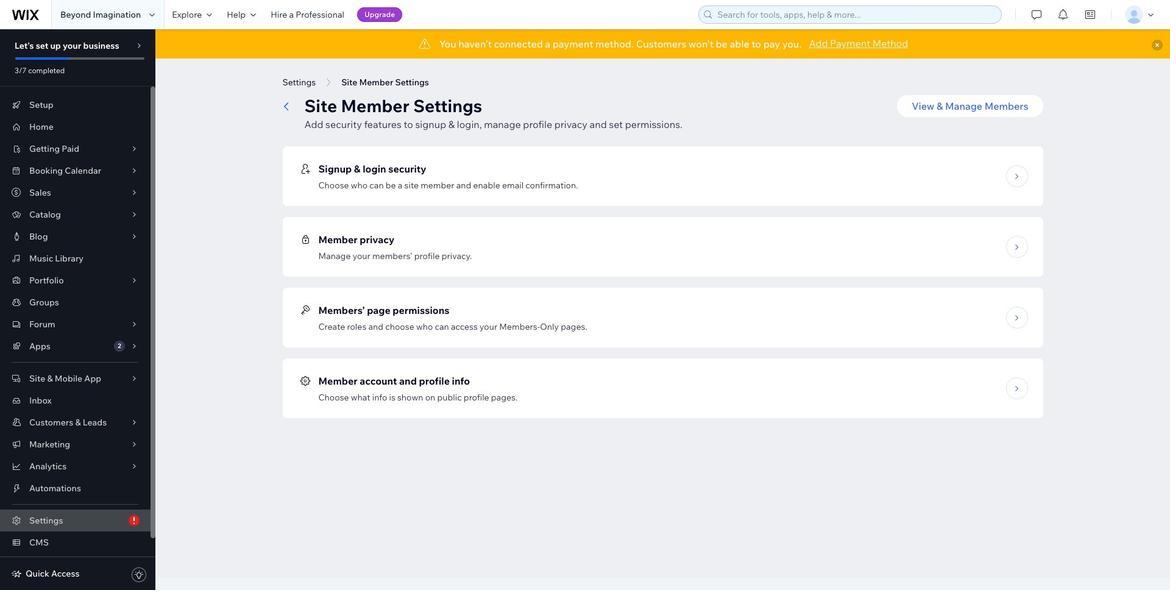 Task type: locate. For each thing, give the bounding box(es) containing it.
alert
[[155, 29, 1171, 59]]



Task type: describe. For each thing, give the bounding box(es) containing it.
Search for tools, apps, help & more... field
[[714, 6, 998, 23]]

sidebar element
[[0, 29, 155, 590]]



Task type: vqa. For each thing, say whether or not it's contained in the screenshot.
Sidebar element
yes



